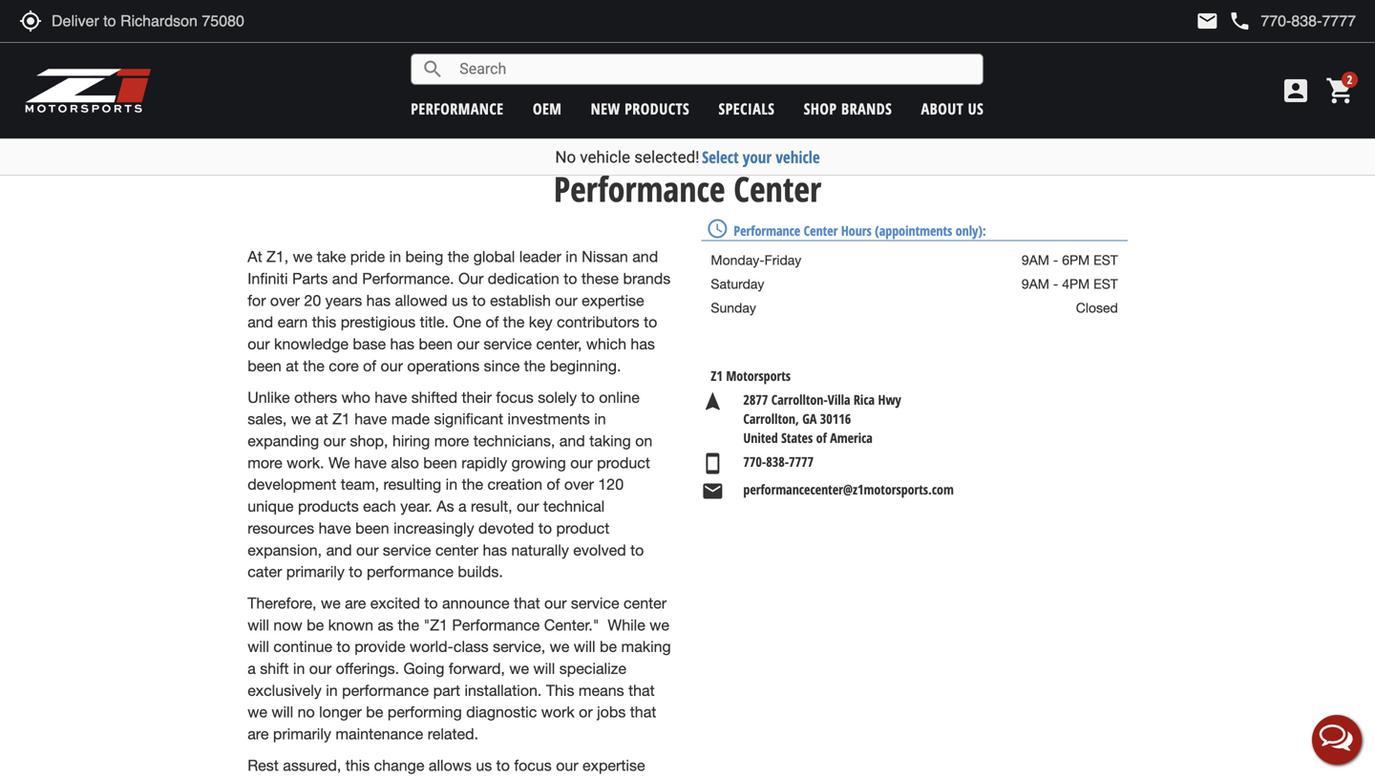 Task type: locate. For each thing, give the bounding box(es) containing it.
a right as in the bottom of the page
[[459, 498, 467, 515]]

specials
[[719, 98, 775, 119]]

and right nissan
[[633, 248, 658, 266]]

leader
[[519, 248, 562, 266]]

1 vertical spatial more
[[248, 454, 282, 472]]

now
[[274, 616, 302, 634]]

the right as
[[398, 616, 419, 634]]

1 vertical spatial over
[[564, 476, 594, 494]]

0 vertical spatial center
[[734, 165, 822, 212]]

being
[[406, 248, 444, 266]]

and
[[633, 248, 658, 266], [332, 270, 358, 288], [248, 314, 273, 331], [560, 432, 585, 450], [326, 541, 352, 559]]

about us link
[[921, 98, 984, 119]]

est up closed
[[1094, 276, 1118, 292]]

increasingly
[[394, 520, 474, 537]]

center inside therefore, we are excited to announce that our service center will now be known as the "z1 performance center."  while we will continue to provide world-class service, we will be making a shift in our offerings. going forward, we will specialize exclusively in performance part installation. this means that we will no longer be performing diagnostic work or jobs that are primarily maintenance related.
[[624, 595, 667, 612]]

0 horizontal spatial over
[[270, 292, 300, 309]]

0 horizontal spatial us
[[452, 292, 468, 309]]

prestigious
[[341, 314, 416, 331]]

0 vertical spatial us
[[452, 292, 468, 309]]

1 horizontal spatial vehicle
[[776, 146, 820, 168]]

center up friday
[[734, 165, 822, 212]]

0 vertical spatial center
[[436, 541, 479, 559]]

investments
[[508, 410, 590, 428]]

of down "base"
[[363, 357, 376, 375]]

center up while
[[624, 595, 667, 612]]

performance up monday-friday on the top
[[734, 222, 801, 240]]

expertise down jobs at the left bottom of page
[[583, 757, 645, 775]]

2 vertical spatial that
[[630, 704, 657, 721]]

the
[[448, 248, 469, 266], [503, 314, 525, 331], [303, 357, 325, 375], [524, 357, 546, 375], [462, 476, 483, 494], [398, 616, 419, 634]]

at
[[286, 357, 299, 375], [315, 410, 328, 428]]

1 horizontal spatial over
[[564, 476, 594, 494]]

to up known
[[349, 563, 363, 581]]

my_location
[[19, 10, 42, 32]]

of down ga
[[816, 429, 827, 447]]

our down one on the left top of the page
[[457, 335, 479, 353]]

are up known
[[345, 595, 366, 612]]

oem link
[[533, 98, 562, 119]]

key
[[529, 314, 553, 331]]

has down devoted at the bottom left of page
[[483, 541, 507, 559]]

we down service,
[[509, 660, 529, 678]]

1 horizontal spatial at
[[315, 410, 328, 428]]

2 est from the top
[[1094, 276, 1118, 292]]

center inside access_time performance center hours (appointments only):
[[804, 222, 838, 240]]

we down others
[[291, 410, 311, 428]]

has up prestigious
[[366, 292, 391, 309]]

z1 down the who
[[333, 410, 350, 428]]

0 vertical spatial -
[[1054, 252, 1059, 268]]

0 vertical spatial at
[[286, 357, 299, 375]]

1 vertical spatial this
[[346, 757, 370, 775]]

0 horizontal spatial are
[[248, 726, 269, 743]]

significant
[[434, 410, 504, 428]]

expertise inside rest assured, this change allows us to focus our expertise
[[583, 757, 645, 775]]

0 vertical spatial this
[[312, 314, 337, 331]]

1 vertical spatial focus
[[514, 757, 552, 775]]

at z1, we take pride in being the global leader in nissan and infiniti parts and performance. our dedication to these brands for over 20 years has allowed us to establish our expertise and earn this prestigious title. one of the key contributors to our knowledge base has been our service center, which has been at the core of our operations since the beginning.
[[248, 248, 671, 375]]

shopping_cart
[[1326, 75, 1357, 106]]

ga
[[803, 410, 817, 428]]

to right allows
[[496, 757, 510, 775]]

service inside therefore, we are excited to announce that our service center will now be known as the "z1 performance center."  while we will continue to provide world-class service, we will be making a shift in our offerings. going forward, we will specialize exclusively in performance part installation. this means that we will no longer be performing diagnostic work or jobs that are primarily maintenance related.
[[571, 595, 620, 612]]

product up the 120
[[597, 454, 650, 472]]

growing
[[512, 454, 566, 472]]

0 vertical spatial performance
[[554, 165, 725, 212]]

carrollton-
[[772, 391, 828, 409]]

2 horizontal spatial service
[[571, 595, 620, 612]]

oem
[[533, 98, 562, 119]]

has inside unlike others who have shifted their focus solely to online sales, we at z1 have made significant investments in expanding our shop, hiring more technicians, and taking on more work. we have also been rapidly growing our product development team, resulting in the creation of over 120 unique products each year. as a result, our technical resources have been increasingly devoted to product expansion, and our service center has naturally evolved to cater primarily to performance builds.
[[483, 541, 507, 559]]

brands
[[842, 98, 892, 119], [623, 270, 671, 288]]

1 vertical spatial that
[[629, 682, 655, 700]]

center inside unlike others who have shifted their focus solely to online sales, we at z1 have made significant investments in expanding our shop, hiring more technicians, and taking on more work. we have also been rapidly growing our product development team, resulting in the creation of over 120 unique products each year. as a result, our technical resources have been increasingly devoted to product expansion, and our service center has naturally evolved to cater primarily to performance builds.
[[436, 541, 479, 559]]

- for 4pm
[[1054, 276, 1059, 292]]

take
[[317, 248, 346, 266]]

7777
[[789, 453, 814, 471]]

be
[[307, 616, 324, 634], [600, 638, 617, 656], [366, 704, 383, 721]]

at inside unlike others who have shifted their focus solely to online sales, we at z1 have made significant investments in expanding our shop, hiring more technicians, and taking on more work. we have also been rapidly growing our product development team, resulting in the creation of over 120 unique products each year. as a result, our technical resources have been increasingly devoted to product expansion, and our service center has naturally evolved to cater primarily to performance builds.
[[315, 410, 328, 428]]

1 horizontal spatial products
[[625, 98, 690, 119]]

change
[[374, 757, 425, 775]]

over up technical
[[564, 476, 594, 494]]

brands right shop in the top of the page
[[842, 98, 892, 119]]

1 vertical spatial -
[[1054, 276, 1059, 292]]

expertise
[[582, 292, 644, 309], [583, 757, 645, 775]]

shopping_cart link
[[1321, 75, 1357, 106]]

brands right these
[[623, 270, 671, 288]]

work.
[[287, 454, 324, 472]]

1 vertical spatial center
[[624, 595, 667, 612]]

0 vertical spatial service
[[484, 335, 532, 353]]

technical
[[543, 498, 605, 515]]

0 vertical spatial primarily
[[286, 563, 345, 581]]

0 horizontal spatial vehicle
[[580, 148, 631, 167]]

est for 9am - 6pm est
[[1094, 252, 1118, 268]]

primarily down expansion,
[[286, 563, 345, 581]]

performance inside unlike others who have shifted their focus solely to online sales, we at z1 have made significant investments in expanding our shop, hiring more technicians, and taking on more work. we have also been rapidly growing our product development team, resulting in the creation of over 120 unique products each year. as a result, our technical resources have been increasingly devoted to product expansion, and our service center has naturally evolved to cater primarily to performance builds.
[[367, 563, 454, 581]]

unique
[[248, 498, 294, 515]]

0 vertical spatial expertise
[[582, 292, 644, 309]]

1 vertical spatial a
[[248, 660, 256, 678]]

0 vertical spatial performance
[[411, 98, 504, 119]]

selected!
[[635, 148, 700, 167]]

center left hours
[[804, 222, 838, 240]]

at down others
[[315, 410, 328, 428]]

no
[[555, 148, 576, 167]]

as
[[378, 616, 394, 634]]

to right "evolved"
[[631, 541, 644, 559]]

1 vertical spatial at
[[315, 410, 328, 428]]

new products link
[[591, 98, 690, 119]]

us up one on the left top of the page
[[452, 292, 468, 309]]

the down 'establish'
[[503, 314, 525, 331]]

2 vertical spatial service
[[571, 595, 620, 612]]

be up maintenance
[[366, 704, 383, 721]]

z1 up navigation
[[711, 367, 723, 385]]

1 horizontal spatial service
[[484, 335, 532, 353]]

service down "increasingly"
[[383, 541, 431, 559]]

1 vertical spatial center
[[804, 222, 838, 240]]

9am for 9am - 4pm est
[[1022, 276, 1050, 292]]

9am left 4pm
[[1022, 276, 1050, 292]]

our up we
[[323, 432, 346, 450]]

to right solely on the left of page
[[581, 389, 595, 406]]

1 vertical spatial performance
[[734, 222, 801, 240]]

1 horizontal spatial brands
[[842, 98, 892, 119]]

closed
[[1076, 300, 1118, 316]]

performance down search
[[411, 98, 504, 119]]

we up making
[[650, 616, 670, 634]]

performance
[[554, 165, 725, 212], [734, 222, 801, 240], [452, 616, 540, 634]]

Search search field
[[444, 55, 983, 84]]

that up service,
[[514, 595, 540, 612]]

2 vertical spatial performance
[[452, 616, 540, 634]]

products down team,
[[298, 498, 359, 515]]

online
[[599, 389, 640, 406]]

we up the parts on the top left
[[293, 248, 313, 266]]

z1 inside unlike others who have shifted their focus solely to online sales, we at z1 have made significant investments in expanding our shop, hiring more technicians, and taking on more work. we have also been rapidly growing our product development team, resulting in the creation of over 120 unique products each year. as a result, our technical resources have been increasingly devoted to product expansion, and our service center has naturally evolved to cater primarily to performance builds.
[[333, 410, 350, 428]]

service up since at the top left of the page
[[484, 335, 532, 353]]

0 horizontal spatial center
[[436, 541, 479, 559]]

this inside rest assured, this change allows us to focus our expertise
[[346, 757, 370, 775]]

us right allows
[[476, 757, 492, 775]]

9am - 6pm est
[[1022, 252, 1118, 268]]

1 9am from the top
[[1022, 252, 1050, 268]]

we up known
[[321, 595, 341, 612]]

0 horizontal spatial brands
[[623, 270, 671, 288]]

1 horizontal spatial z1
[[711, 367, 723, 385]]

offerings.
[[336, 660, 399, 678]]

1 vertical spatial performance
[[367, 563, 454, 581]]

0 vertical spatial are
[[345, 595, 366, 612]]

1 vertical spatial est
[[1094, 276, 1118, 292]]

2 horizontal spatial performance
[[734, 222, 801, 240]]

this inside at z1, we take pride in being the global leader in nissan and infiniti parts and performance. our dedication to these brands for over 20 years has allowed us to establish our expertise and earn this prestigious title. one of the key contributors to our knowledge base has been our service center, which has been at the core of our operations since the beginning.
[[312, 314, 337, 331]]

0 vertical spatial est
[[1094, 252, 1118, 268]]

0 horizontal spatial products
[[298, 498, 359, 515]]

0 vertical spatial focus
[[496, 389, 534, 406]]

to
[[564, 270, 577, 288], [472, 292, 486, 309], [644, 314, 658, 331], [581, 389, 595, 406], [539, 520, 552, 537], [631, 541, 644, 559], [349, 563, 363, 581], [425, 595, 438, 612], [337, 638, 350, 656], [496, 757, 510, 775]]

making
[[621, 638, 671, 656]]

that right jobs at the left bottom of page
[[630, 704, 657, 721]]

be up specialize
[[600, 638, 617, 656]]

in up as in the bottom of the page
[[446, 476, 458, 494]]

years
[[325, 292, 362, 309]]

this
[[312, 314, 337, 331], [346, 757, 370, 775]]

us
[[452, 292, 468, 309], [476, 757, 492, 775]]

1 horizontal spatial center
[[624, 595, 667, 612]]

been down title.
[[419, 335, 453, 353]]

part
[[433, 682, 460, 700]]

1 horizontal spatial us
[[476, 757, 492, 775]]

2 vertical spatial performance
[[342, 682, 429, 700]]

1 est from the top
[[1094, 252, 1118, 268]]

performancecenter@z1motorsports.com
[[744, 480, 954, 499]]

performance down offerings.
[[342, 682, 429, 700]]

this down maintenance
[[346, 757, 370, 775]]

vehicle right no
[[580, 148, 631, 167]]

provide
[[355, 638, 406, 656]]

1 horizontal spatial this
[[346, 757, 370, 775]]

performance inside therefore, we are excited to announce that our service center will now be known as the "z1 performance center."  while we will continue to provide world-class service, we will be making a shift in our offerings. going forward, we will specialize exclusively in performance part installation. this means that we will no longer be performing diagnostic work or jobs that are primarily maintenance related.
[[342, 682, 429, 700]]

est right the "6pm"
[[1094, 252, 1118, 268]]

performance up excited
[[367, 563, 454, 581]]

1 vertical spatial z1
[[333, 410, 350, 428]]

9am left the "6pm"
[[1022, 252, 1050, 268]]

product down technical
[[556, 520, 610, 537]]

over up earn
[[270, 292, 300, 309]]

1 horizontal spatial a
[[459, 498, 467, 515]]

2 9am from the top
[[1022, 276, 1050, 292]]

performance down announce
[[452, 616, 540, 634]]

primarily inside therefore, we are excited to announce that our service center will now be known as the "z1 performance center."  while we will continue to provide world-class service, we will be making a shift in our offerings. going forward, we will specialize exclusively in performance part installation. this means that we will no longer be performing diagnostic work or jobs that are primarily maintenance related.
[[273, 726, 331, 743]]

therefore,
[[248, 595, 317, 612]]

0 horizontal spatial performance
[[452, 616, 540, 634]]

phone link
[[1229, 10, 1357, 32]]

1 horizontal spatial be
[[366, 704, 383, 721]]

0 vertical spatial a
[[459, 498, 467, 515]]

our down "taking"
[[571, 454, 593, 472]]

work
[[541, 704, 575, 721]]

core
[[329, 357, 359, 375]]

1 vertical spatial be
[[600, 638, 617, 656]]

related.
[[428, 726, 479, 743]]

1 vertical spatial product
[[556, 520, 610, 537]]

installation.
[[465, 682, 542, 700]]

or
[[579, 704, 593, 721]]

more down expanding
[[248, 454, 282, 472]]

2 vertical spatial be
[[366, 704, 383, 721]]

0 horizontal spatial this
[[312, 314, 337, 331]]

0 vertical spatial products
[[625, 98, 690, 119]]

each
[[363, 498, 396, 515]]

focus down since at the top left of the page
[[496, 389, 534, 406]]

0 horizontal spatial at
[[286, 357, 299, 375]]

1 vertical spatial are
[[248, 726, 269, 743]]

brands inside at z1, we take pride in being the global leader in nissan and infiniti parts and performance. our dedication to these brands for over 20 years has allowed us to establish our expertise and earn this prestigious title. one of the key contributors to our knowledge base has been our service center, which has been at the core of our operations since the beginning.
[[623, 270, 671, 288]]

for
[[248, 292, 266, 309]]

contributors
[[557, 314, 640, 331]]

1 vertical spatial us
[[476, 757, 492, 775]]

0 horizontal spatial service
[[383, 541, 431, 559]]

1 vertical spatial brands
[[623, 270, 671, 288]]

in
[[389, 248, 401, 266], [566, 248, 578, 266], [594, 410, 606, 428], [446, 476, 458, 494], [293, 660, 305, 678], [326, 682, 338, 700]]

products up the selected!
[[625, 98, 690, 119]]

in right leader
[[566, 248, 578, 266]]

focus down work
[[514, 757, 552, 775]]

-
[[1054, 252, 1059, 268], [1054, 276, 1059, 292]]

global
[[474, 248, 515, 266]]

1 vertical spatial products
[[298, 498, 359, 515]]

0 horizontal spatial a
[[248, 660, 256, 678]]

over inside unlike others who have shifted their focus solely to online sales, we at z1 have made significant investments in expanding our shop, hiring more technicians, and taking on more work. we have also been rapidly growing our product development team, resulting in the creation of over 120 unique products each year. as a result, our technical resources have been increasingly devoted to product expansion, and our service center has naturally evolved to cater primarily to performance builds.
[[564, 476, 594, 494]]

838-
[[766, 453, 789, 471]]

these
[[582, 270, 619, 288]]

been
[[419, 335, 453, 353], [248, 357, 282, 375], [423, 454, 457, 472], [355, 520, 389, 537]]

our down work
[[556, 757, 579, 775]]

primarily
[[286, 563, 345, 581], [273, 726, 331, 743]]

will down exclusively
[[272, 704, 293, 721]]

0 vertical spatial that
[[514, 595, 540, 612]]

0 vertical spatial over
[[270, 292, 300, 309]]

select
[[702, 146, 739, 168]]

z1
[[711, 367, 723, 385], [333, 410, 350, 428]]

of down growing
[[547, 476, 560, 494]]

solely
[[538, 389, 577, 406]]

1 - from the top
[[1054, 252, 1059, 268]]

has right which
[[631, 335, 655, 353]]

0 vertical spatial 9am
[[1022, 252, 1050, 268]]

"z1
[[424, 616, 448, 634]]

to inside rest assured, this change allows us to focus our expertise
[[496, 757, 510, 775]]

770-838-7777 link
[[734, 452, 824, 475]]

unlike others who have shifted their focus solely to online sales, we at z1 have made significant investments in expanding our shop, hiring more technicians, and taking on more work. we have also been rapidly growing our product development team, resulting in the creation of over 120 unique products each year. as a result, our technical resources have been increasingly devoted to product expansion, and our service center has naturally evolved to cater primarily to performance builds.
[[248, 389, 653, 581]]

center
[[734, 165, 822, 212], [804, 222, 838, 240]]

1 vertical spatial expertise
[[583, 757, 645, 775]]

1 vertical spatial 9am
[[1022, 276, 1050, 292]]

shift
[[260, 660, 289, 678]]

primarily down no
[[273, 726, 331, 743]]

0 horizontal spatial z1
[[333, 410, 350, 428]]

performance link
[[411, 98, 504, 119]]

rest assured, this change allows us to focus our expertise
[[248, 757, 651, 779]]

this down 20
[[312, 314, 337, 331]]

vehicle right your
[[776, 146, 820, 168]]

1 vertical spatial primarily
[[273, 726, 331, 743]]

and down investments at the left bottom of the page
[[560, 432, 585, 450]]

therefore, we are excited to announce that our service center will now be known as the "z1 performance center."  while we will continue to provide world-class service, we will be making a shift in our offerings. going forward, we will specialize exclusively in performance part installation. this means that we will no longer be performing diagnostic work or jobs that are primarily maintenance related.
[[248, 595, 671, 743]]

more down "significant"
[[434, 432, 469, 450]]

expertise down these
[[582, 292, 644, 309]]

2 - from the top
[[1054, 276, 1059, 292]]

0 horizontal spatial be
[[307, 616, 324, 634]]

the down rapidly
[[462, 476, 483, 494]]

center
[[436, 541, 479, 559], [624, 595, 667, 612]]

over inside at z1, we take pride in being the global leader in nissan and infiniti parts and performance. our dedication to these brands for over 20 years has allowed us to establish our expertise and earn this prestigious title. one of the key contributors to our knowledge base has been our service center, which has been at the core of our operations since the beginning.
[[270, 292, 300, 309]]

1 vertical spatial service
[[383, 541, 431, 559]]

0 vertical spatial more
[[434, 432, 469, 450]]

performance up nissan
[[554, 165, 725, 212]]

of inside 2877 carrollton-villa rica hwy carrollton, ga 30116 united states of america
[[816, 429, 827, 447]]

about us
[[921, 98, 984, 119]]



Task type: vqa. For each thing, say whether or not it's contained in the screenshot.
class
yes



Task type: describe. For each thing, give the bounding box(es) containing it.
america
[[830, 429, 873, 447]]

the down knowledge
[[303, 357, 325, 375]]

excited
[[370, 595, 420, 612]]

hiring
[[393, 432, 430, 450]]

technicians,
[[474, 432, 555, 450]]

smartphone
[[702, 452, 724, 475]]

0 vertical spatial brands
[[842, 98, 892, 119]]

in up longer
[[326, 682, 338, 700]]

parts
[[292, 270, 328, 288]]

maintenance
[[336, 726, 423, 743]]

in down "continue"
[[293, 660, 305, 678]]

our down "continue"
[[309, 660, 332, 678]]

made
[[391, 410, 430, 428]]

the inside unlike others who have shifted their focus solely to online sales, we at z1 have made significant investments in expanding our shop, hiring more technicians, and taking on more work. we have also been rapidly growing our product development team, resulting in the creation of over 120 unique products each year. as a result, our technical resources have been increasingly devoted to product expansion, and our service center has naturally evolved to cater primarily to performance builds.
[[462, 476, 483, 494]]

of right one on the left top of the page
[[486, 314, 499, 331]]

resulting
[[384, 476, 442, 494]]

our down naturally
[[545, 595, 567, 612]]

and right expansion,
[[326, 541, 352, 559]]

phone
[[1229, 10, 1252, 32]]

and down for
[[248, 314, 273, 331]]

20
[[304, 292, 321, 309]]

new products
[[591, 98, 690, 119]]

devoted
[[479, 520, 534, 537]]

states
[[782, 429, 813, 447]]

service,
[[493, 638, 546, 656]]

service inside unlike others who have shifted their focus solely to online sales, we at z1 have made significant investments in expanding our shop, hiring more technicians, and taking on more work. we have also been rapidly growing our product development team, resulting in the creation of over 120 unique products each year. as a result, our technical resources have been increasingly devoted to product expansion, and our service center has naturally evolved to cater primarily to performance builds.
[[383, 541, 431, 559]]

performance inside access_time performance center hours (appointments only):
[[734, 222, 801, 240]]

longer
[[319, 704, 362, 721]]

770-838-7777
[[744, 453, 814, 471]]

0 vertical spatial z1
[[711, 367, 723, 385]]

operations
[[407, 357, 480, 375]]

exclusively
[[248, 682, 322, 700]]

will left now
[[248, 616, 269, 634]]

account_box
[[1281, 75, 1312, 106]]

expansion,
[[248, 541, 322, 559]]

no vehicle selected! select your vehicle
[[555, 146, 820, 168]]

their
[[462, 389, 492, 406]]

shop brands
[[804, 98, 892, 119]]

2 horizontal spatial be
[[600, 638, 617, 656]]

base
[[353, 335, 386, 353]]

us inside at z1, we take pride in being the global leader in nissan and infiniti parts and performance. our dedication to these brands for over 20 years has allowed us to establish our expertise and earn this prestigious title. one of the key contributors to our knowledge base has been our service center, which has been at the core of our operations since the beginning.
[[452, 292, 468, 309]]

a inside unlike others who have shifted their focus solely to online sales, we at z1 have made significant investments in expanding our shop, hiring more technicians, and taking on more work. we have also been rapidly growing our product development team, resulting in the creation of over 120 unique products each year. as a result, our technical resources have been increasingly devoted to product expansion, and our service center has naturally evolved to cater primarily to performance builds.
[[459, 498, 467, 515]]

builds.
[[458, 563, 503, 581]]

will up shift
[[248, 638, 269, 656]]

our down "base"
[[381, 357, 403, 375]]

the up our
[[448, 248, 469, 266]]

the inside therefore, we are excited to announce that our service center will now be known as the "z1 performance center."  while we will continue to provide world-class service, we will be making a shift in our offerings. going forward, we will specialize exclusively in performance part installation. this means that we will no longer be performing diagnostic work or jobs that are primarily maintenance related.
[[398, 616, 419, 634]]

on
[[636, 432, 653, 450]]

we down exclusively
[[248, 704, 267, 721]]

vehicle inside no vehicle selected! select your vehicle
[[580, 148, 631, 167]]

establish
[[490, 292, 551, 309]]

will up this
[[534, 660, 555, 678]]

performing
[[388, 704, 462, 721]]

0 horizontal spatial more
[[248, 454, 282, 472]]

the down center,
[[524, 357, 546, 375]]

est for 9am - 4pm est
[[1094, 276, 1118, 292]]

been right also
[[423, 454, 457, 472]]

taking
[[590, 432, 631, 450]]

mail
[[1196, 10, 1219, 32]]

evolved
[[573, 541, 626, 559]]

us inside rest assured, this change allows us to focus our expertise
[[476, 757, 492, 775]]

friday
[[765, 252, 802, 268]]

specials link
[[719, 98, 775, 119]]

in up performance.
[[389, 248, 401, 266]]

while
[[608, 616, 646, 634]]

performancecenter@z1motorsports.com link
[[734, 480, 964, 503]]

to left these
[[564, 270, 577, 288]]

sales,
[[248, 410, 287, 428]]

year.
[[401, 498, 433, 515]]

1 horizontal spatial performance
[[554, 165, 725, 212]]

known
[[328, 616, 374, 634]]

to down known
[[337, 638, 350, 656]]

monday-
[[711, 252, 765, 268]]

1 horizontal spatial more
[[434, 432, 469, 450]]

0 vertical spatial product
[[597, 454, 650, 472]]

access_time
[[706, 218, 729, 240]]

focus inside rest assured, this change allows us to focus our expertise
[[514, 757, 552, 775]]

at inside at z1, we take pride in being the global leader in nissan and infiniti parts and performance. our dedication to these brands for over 20 years has allowed us to establish our expertise and earn this prestigious title. one of the key contributors to our knowledge base has been our service center, which has been at the core of our operations since the beginning.
[[286, 357, 299, 375]]

will up specialize
[[574, 638, 596, 656]]

have up made
[[375, 389, 407, 406]]

we inside at z1, we take pride in being the global leader in nissan and infiniti parts and performance. our dedication to these brands for over 20 years has allowed us to establish our expertise and earn this prestigious title. one of the key contributors to our knowledge base has been our service center, which has been at the core of our operations since the beginning.
[[293, 248, 313, 266]]

to right the contributors
[[644, 314, 658, 331]]

title.
[[420, 314, 449, 331]]

0 vertical spatial be
[[307, 616, 324, 634]]

(appointments
[[875, 222, 953, 240]]

have up shop,
[[355, 410, 387, 428]]

have down team,
[[319, 520, 351, 537]]

a inside therefore, we are excited to announce that our service center will now be known as the "z1 performance center."  while we will continue to provide world-class service, we will be making a shift in our offerings. going forward, we will specialize exclusively in performance part installation. this means that we will no longer be performing diagnostic work or jobs that are primarily maintenance related.
[[248, 660, 256, 678]]

focus inside unlike others who have shifted their focus solely to online sales, we at z1 have made significant investments in expanding our shop, hiring more technicians, and taking on more work. we have also been rapidly growing our product development team, resulting in the creation of over 120 unique products each year. as a result, our technical resources have been increasingly devoted to product expansion, and our service center has naturally evolved to cater primarily to performance builds.
[[496, 389, 534, 406]]

120
[[598, 476, 624, 494]]

6pm
[[1062, 252, 1090, 268]]

our down for
[[248, 335, 270, 353]]

shop brands link
[[804, 98, 892, 119]]

going
[[404, 660, 445, 678]]

us
[[968, 98, 984, 119]]

9am for 9am - 6pm est
[[1022, 252, 1050, 268]]

shop,
[[350, 432, 388, 450]]

1 horizontal spatial are
[[345, 595, 366, 612]]

have down shop,
[[354, 454, 387, 472]]

of inside unlike others who have shifted their focus solely to online sales, we at z1 have made significant investments in expanding our shop, hiring more technicians, and taking on more work. we have also been rapidly growing our product development team, resulting in the creation of over 120 unique products each year. as a result, our technical resources have been increasingly devoted to product expansion, and our service center has naturally evolved to cater primarily to performance builds.
[[547, 476, 560, 494]]

villa
[[828, 391, 851, 409]]

been up the unlike
[[248, 357, 282, 375]]

and up years
[[332, 270, 358, 288]]

only):
[[956, 222, 987, 240]]

performance inside therefore, we are excited to announce that our service center will now be known as the "z1 performance center."  while we will continue to provide world-class service, we will be making a shift in our offerings. going forward, we will specialize exclusively in performance part installation. this means that we will no longer be performing diagnostic work or jobs that are primarily maintenance related.
[[452, 616, 540, 634]]

products inside unlike others who have shifted their focus solely to online sales, we at z1 have made significant investments in expanding our shop, hiring more technicians, and taking on more work. we have also been rapidly growing our product development team, resulting in the creation of over 120 unique products each year. as a result, our technical resources have been increasingly devoted to product expansion, and our service center has naturally evolved to cater primarily to performance builds.
[[298, 498, 359, 515]]

z1 motorsports logo image
[[24, 67, 152, 115]]

sunday
[[711, 300, 756, 316]]

we up specialize
[[550, 638, 570, 656]]

since
[[484, 357, 520, 375]]

access_time performance center hours (appointments only):
[[706, 218, 987, 240]]

account_box link
[[1276, 75, 1316, 106]]

select your vehicle link
[[702, 146, 820, 168]]

our down each
[[356, 541, 379, 559]]

jobs
[[597, 704, 626, 721]]

our inside rest assured, this change allows us to focus our expertise
[[556, 757, 579, 775]]

primarily inside unlike others who have shifted their focus solely to online sales, we at z1 have made significant investments in expanding our shop, hiring more technicians, and taking on more work. we have also been rapidly growing our product development team, resulting in the creation of over 120 unique products each year. as a result, our technical resources have been increasingly devoted to product expansion, and our service center has naturally evolved to cater primarily to performance builds.
[[286, 563, 345, 581]]

to down our
[[472, 292, 486, 309]]

email
[[702, 480, 724, 503]]

means
[[579, 682, 624, 700]]

allows
[[429, 757, 472, 775]]

has down prestigious
[[390, 335, 415, 353]]

9am - 4pm est
[[1022, 276, 1118, 292]]

been down each
[[355, 520, 389, 537]]

2877
[[744, 391, 768, 409]]

our up the contributors
[[555, 292, 578, 309]]

knowledge
[[274, 335, 349, 353]]

allowed
[[395, 292, 448, 309]]

to up "z1
[[425, 595, 438, 612]]

beginning.
[[550, 357, 621, 375]]

z1 motorsports
[[711, 367, 791, 385]]

service inside at z1, we take pride in being the global leader in nissan and infiniti parts and performance. our dedication to these brands for over 20 years has allowed us to establish our expertise and earn this prestigious title. one of the key contributors to our knowledge base has been our service center, which has been at the core of our operations since the beginning.
[[484, 335, 532, 353]]

dedication
[[488, 270, 560, 288]]

our
[[459, 270, 484, 288]]

to up naturally
[[539, 520, 552, 537]]

search
[[422, 58, 444, 81]]

development
[[248, 476, 337, 494]]

we inside unlike others who have shifted their focus solely to online sales, we at z1 have made significant investments in expanding our shop, hiring more technicians, and taking on more work. we have also been rapidly growing our product development team, resulting in the creation of over 120 unique products each year. as a result, our technical resources have been increasingly devoted to product expansion, and our service center has naturally evolved to cater primarily to performance builds.
[[291, 410, 311, 428]]

- for 6pm
[[1054, 252, 1059, 268]]

in up "taking"
[[594, 410, 606, 428]]

770-
[[744, 453, 766, 471]]

mail phone
[[1196, 10, 1252, 32]]

our down the creation
[[517, 498, 539, 515]]

at
[[248, 248, 262, 266]]

expertise inside at z1, we take pride in being the global leader in nissan and infiniti parts and performance. our dedication to these brands for over 20 years has allowed us to establish our expertise and earn this prestigious title. one of the key contributors to our knowledge base has been our service center, which has been at the core of our operations since the beginning.
[[582, 292, 644, 309]]

rapidly
[[462, 454, 507, 472]]

assured,
[[283, 757, 341, 775]]



